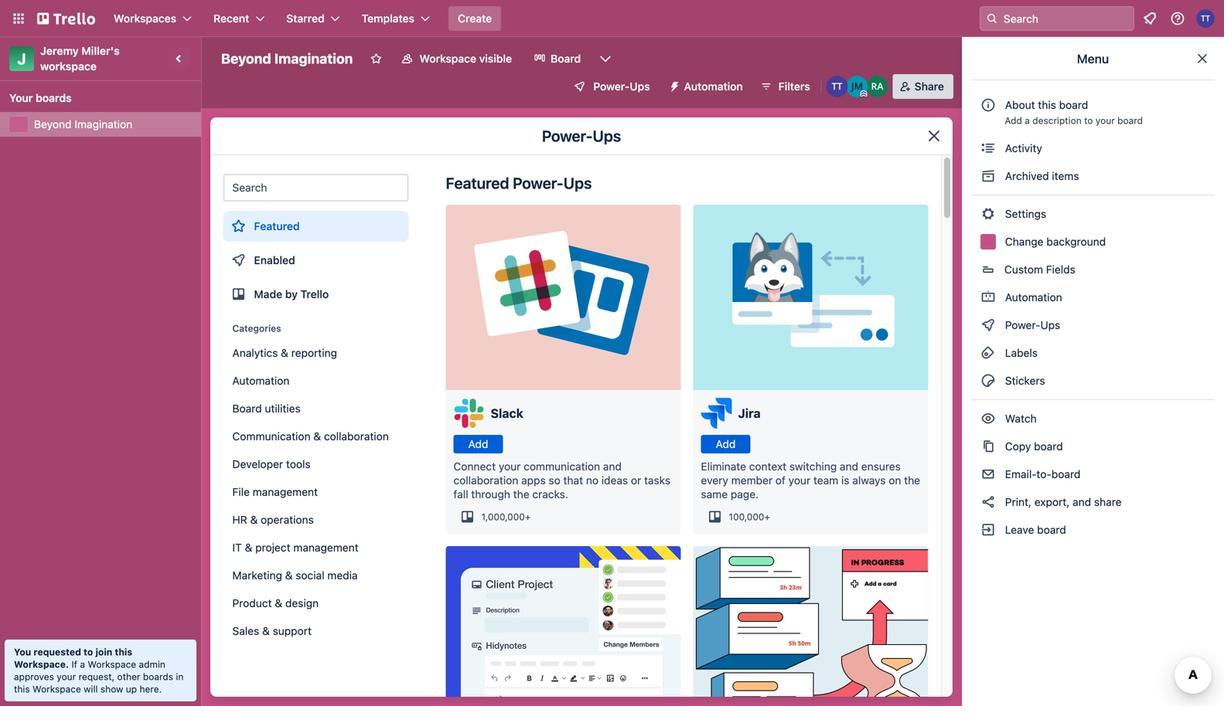 Task type: locate. For each thing, give the bounding box(es) containing it.
sm image inside activity link
[[981, 141, 996, 156]]

management down hr & operations link
[[293, 542, 359, 555]]

2 add button from the left
[[701, 435, 751, 454]]

boards right your
[[36, 92, 72, 104]]

0 horizontal spatial beyond imagination
[[34, 118, 132, 131]]

workspaces
[[114, 12, 176, 25]]

0 vertical spatial collaboration
[[324, 430, 389, 443]]

automation left filters button
[[684, 80, 743, 93]]

ensures
[[862, 461, 901, 473]]

and for jira
[[840, 461, 859, 473]]

imagination down starred dropdown button
[[274, 50, 353, 67]]

power-ups link
[[972, 313, 1215, 338]]

imagination inside 'text field'
[[274, 50, 353, 67]]

& for project
[[245, 542, 252, 555]]

automation down custom fields
[[1002, 291, 1063, 304]]

enabled
[[254, 254, 295, 267]]

1 horizontal spatial featured
[[446, 174, 509, 192]]

0 horizontal spatial this
[[14, 685, 30, 695]]

email-to-board link
[[972, 463, 1215, 487]]

& inside product & design link
[[275, 598, 282, 610]]

change background link
[[972, 230, 1215, 254]]

& inside it & project management link
[[245, 542, 252, 555]]

to up activity link
[[1085, 115, 1093, 126]]

sm image for activity
[[981, 141, 996, 156]]

a down about
[[1025, 115, 1030, 126]]

1 horizontal spatial board
[[551, 52, 581, 65]]

sm image for automation
[[981, 290, 996, 306]]

sm image inside settings link
[[981, 207, 996, 222]]

sm image for print, export, and share
[[981, 495, 996, 511]]

your
[[1096, 115, 1115, 126], [499, 461, 521, 473], [789, 475, 811, 487], [57, 672, 76, 683]]

starred button
[[277, 6, 349, 31]]

& down board utilities link
[[314, 430, 321, 443]]

& right analytics at left
[[281, 347, 288, 360]]

so
[[549, 475, 561, 487]]

beyond down the recent popup button
[[221, 50, 271, 67]]

Board name text field
[[213, 46, 361, 71]]

1 horizontal spatial a
[[1025, 115, 1030, 126]]

featured for featured power-ups
[[446, 174, 509, 192]]

0 horizontal spatial imagination
[[74, 118, 132, 131]]

a right if
[[80, 660, 85, 671]]

communication
[[232, 430, 311, 443]]

categories
[[232, 323, 281, 334]]

power-ups
[[594, 80, 650, 93], [542, 127, 621, 145], [1002, 319, 1064, 332]]

workspace down join
[[88, 660, 136, 671]]

1 horizontal spatial add
[[716, 438, 736, 451]]

your right of
[[789, 475, 811, 487]]

add button for jira
[[701, 435, 751, 454]]

the down apps
[[513, 488, 530, 501]]

automation up board utilities
[[232, 375, 290, 388]]

power-ups down power-ups button
[[542, 127, 621, 145]]

email-
[[1005, 468, 1037, 481]]

sm image inside email-to-board link
[[981, 467, 996, 483]]

by
[[285, 288, 298, 301]]

to
[[1085, 115, 1093, 126], [84, 647, 93, 658]]

add for jira
[[716, 438, 736, 451]]

tools
[[286, 458, 311, 471]]

search image
[[986, 12, 999, 25]]

2 horizontal spatial this
[[1038, 99, 1057, 111]]

add button up connect
[[454, 435, 503, 454]]

and left share
[[1073, 496, 1092, 509]]

0 vertical spatial featured
[[446, 174, 509, 192]]

sm image inside leave board link
[[981, 523, 996, 538]]

1 horizontal spatial beyond
[[221, 50, 271, 67]]

to-
[[1037, 468, 1052, 481]]

1 vertical spatial power-ups
[[542, 127, 621, 145]]

0 vertical spatial automation
[[684, 80, 743, 93]]

+ down apps
[[525, 512, 531, 523]]

1 horizontal spatial +
[[765, 512, 770, 523]]

labels link
[[972, 341, 1215, 366]]

1 horizontal spatial add button
[[701, 435, 751, 454]]

& left 'social'
[[285, 570, 293, 582]]

your up through
[[499, 461, 521, 473]]

0 vertical spatial the
[[904, 475, 921, 487]]

1 horizontal spatial automation
[[684, 80, 743, 93]]

2 vertical spatial power-ups
[[1002, 319, 1064, 332]]

beyond imagination down starred
[[221, 50, 353, 67]]

+ down member at the bottom
[[765, 512, 770, 523]]

ruby anderson (rubyanderson7) image
[[867, 76, 889, 97]]

collaboration down board utilities link
[[324, 430, 389, 443]]

and inside connect your communication and collaboration apps so that no ideas or tasks fall through the cracks.
[[603, 461, 622, 473]]

2 vertical spatial this
[[14, 685, 30, 695]]

approves
[[14, 672, 54, 683]]

1 + from the left
[[525, 512, 531, 523]]

0 vertical spatial imagination
[[274, 50, 353, 67]]

this down "approves"
[[14, 685, 30, 695]]

1 vertical spatial to
[[84, 647, 93, 658]]

0 vertical spatial to
[[1085, 115, 1093, 126]]

trello
[[301, 288, 329, 301]]

templates
[[362, 12, 415, 25]]

1 vertical spatial automation
[[1002, 291, 1063, 304]]

& inside the marketing & social media link
[[285, 570, 293, 582]]

the right on
[[904, 475, 921, 487]]

automation link
[[972, 285, 1215, 310], [223, 369, 409, 394]]

0 vertical spatial beyond imagination
[[221, 50, 353, 67]]

0 horizontal spatial add
[[468, 438, 488, 451]]

1 horizontal spatial to
[[1085, 115, 1093, 126]]

project
[[255, 542, 291, 555]]

this up "description"
[[1038, 99, 1057, 111]]

add down about
[[1005, 115, 1022, 126]]

power-ups down customize views image
[[594, 80, 650, 93]]

0 vertical spatial beyond
[[221, 50, 271, 67]]

leave board link
[[972, 518, 1215, 543]]

sm image inside automation link
[[981, 290, 996, 306]]

sm image inside copy board 'link'
[[981, 439, 996, 455]]

1 sm image from the top
[[981, 141, 996, 156]]

2 + from the left
[[765, 512, 770, 523]]

& left design at left
[[275, 598, 282, 610]]

&
[[281, 347, 288, 360], [314, 430, 321, 443], [250, 514, 258, 527], [245, 542, 252, 555], [285, 570, 293, 582], [275, 598, 282, 610], [262, 625, 270, 638]]

show
[[100, 685, 123, 695]]

& for operations
[[250, 514, 258, 527]]

0 horizontal spatial to
[[84, 647, 93, 658]]

1 horizontal spatial automation link
[[972, 285, 1215, 310]]

your inside about this board add a description to your board
[[1096, 115, 1115, 126]]

if a workspace admin approves your request, other boards in this workspace will show up here.
[[14, 660, 184, 695]]

this inside about this board add a description to your board
[[1038, 99, 1057, 111]]

0 horizontal spatial featured
[[254, 220, 300, 233]]

star or unstar board image
[[370, 53, 382, 65]]

sm image for power-ups
[[981, 318, 996, 333]]

1 add button from the left
[[454, 435, 503, 454]]

sm image inside 'stickers' link
[[981, 374, 996, 389]]

to inside about this board add a description to your board
[[1085, 115, 1093, 126]]

1 vertical spatial board
[[232, 403, 262, 415]]

your down if
[[57, 672, 76, 683]]

workspace visible button
[[392, 46, 521, 71]]

beyond
[[221, 50, 271, 67], [34, 118, 72, 131]]

watch
[[1002, 413, 1040, 425]]

2 sm image from the top
[[981, 169, 996, 184]]

& inside sales & support link
[[262, 625, 270, 638]]

terry turtle (terryturtle) image
[[827, 76, 848, 97]]

1 horizontal spatial beyond imagination
[[221, 50, 353, 67]]

beyond down the your boards
[[34, 118, 72, 131]]

& for social
[[285, 570, 293, 582]]

Search text field
[[223, 174, 409, 202]]

sm image for leave board
[[981, 523, 996, 538]]

sm image inside automation 'button'
[[663, 74, 684, 96]]

to left join
[[84, 647, 93, 658]]

featured for featured
[[254, 220, 300, 233]]

0 vertical spatial board
[[551, 52, 581, 65]]

beyond imagination down your boards with 1 items element
[[34, 118, 132, 131]]

slack
[[491, 406, 524, 421]]

activity link
[[972, 136, 1215, 161]]

sm image inside power-ups link
[[981, 318, 996, 333]]

board left customize views image
[[551, 52, 581, 65]]

1 vertical spatial imagination
[[74, 118, 132, 131]]

automation
[[684, 80, 743, 93], [1002, 291, 1063, 304], [232, 375, 290, 388]]

2 horizontal spatial automation
[[1002, 291, 1063, 304]]

0 horizontal spatial collaboration
[[324, 430, 389, 443]]

0 horizontal spatial add button
[[454, 435, 503, 454]]

and for slack
[[603, 461, 622, 473]]

of
[[776, 475, 786, 487]]

your boards
[[9, 92, 72, 104]]

copy board link
[[972, 435, 1215, 459]]

5 sm image from the top
[[981, 346, 996, 361]]

100,000 +
[[729, 512, 770, 523]]

1 horizontal spatial and
[[840, 461, 859, 473]]

0 horizontal spatial and
[[603, 461, 622, 473]]

management up the operations
[[253, 486, 318, 499]]

1 horizontal spatial the
[[904, 475, 921, 487]]

and up ideas
[[603, 461, 622, 473]]

create
[[458, 12, 492, 25]]

1 vertical spatial beyond imagination
[[34, 118, 132, 131]]

boards down the admin
[[143, 672, 173, 683]]

3 sm image from the top
[[981, 207, 996, 222]]

requested
[[34, 647, 81, 658]]

1 horizontal spatial imagination
[[274, 50, 353, 67]]

archived
[[1005, 170, 1049, 183]]

0 horizontal spatial beyond
[[34, 118, 72, 131]]

add button
[[454, 435, 503, 454], [701, 435, 751, 454]]

add button up the eliminate
[[701, 435, 751, 454]]

automation link up power-ups link
[[972, 285, 1215, 310]]

a inside about this board add a description to your board
[[1025, 115, 1030, 126]]

imagination down your boards with 1 items element
[[74, 118, 132, 131]]

workspace left visible
[[420, 52, 477, 65]]

1 vertical spatial workspace
[[88, 660, 136, 671]]

this inside "you requested to join this workspace."
[[115, 647, 132, 658]]

email-to-board
[[1002, 468, 1081, 481]]

through
[[471, 488, 510, 501]]

& inside analytics & reporting link
[[281, 347, 288, 360]]

jira
[[738, 406, 761, 421]]

developer tools
[[232, 458, 311, 471]]

sm image inside print, export, and share link
[[981, 495, 996, 511]]

board up 'to-'
[[1034, 441, 1063, 453]]

collaboration inside connect your communication and collaboration apps so that no ideas or tasks fall through the cracks.
[[454, 475, 519, 487]]

settings
[[1002, 208, 1047, 220]]

& right hr
[[250, 514, 258, 527]]

0 vertical spatial workspace
[[420, 52, 477, 65]]

jeremy
[[40, 44, 79, 57]]

same
[[701, 488, 728, 501]]

& for collaboration
[[314, 430, 321, 443]]

workspace down "approves"
[[33, 685, 81, 695]]

add inside about this board add a description to your board
[[1005, 115, 1022, 126]]

0 notifications image
[[1141, 9, 1159, 28]]

0 horizontal spatial the
[[513, 488, 530, 501]]

jeremy miller's workspace
[[40, 44, 122, 73]]

the inside connect your communication and collaboration apps so that no ideas or tasks fall through the cracks.
[[513, 488, 530, 501]]

ups inside button
[[630, 80, 650, 93]]

0 vertical spatial power-ups
[[594, 80, 650, 93]]

1 horizontal spatial workspace
[[88, 660, 136, 671]]

0 vertical spatial boards
[[36, 92, 72, 104]]

2 vertical spatial workspace
[[33, 685, 81, 695]]

developer tools link
[[223, 452, 409, 477]]

+ for jira
[[765, 512, 770, 523]]

& inside hr & operations link
[[250, 514, 258, 527]]

1 vertical spatial automation link
[[223, 369, 409, 394]]

& for support
[[262, 625, 270, 638]]

this
[[1038, 99, 1057, 111], [115, 647, 132, 658], [14, 685, 30, 695]]

boards
[[36, 92, 72, 104], [143, 672, 173, 683]]

sm image inside labels link
[[981, 346, 996, 361]]

starred
[[286, 12, 325, 25]]

0 horizontal spatial boards
[[36, 92, 72, 104]]

filters
[[779, 80, 810, 93]]

1 vertical spatial a
[[80, 660, 85, 671]]

4 sm image from the top
[[981, 290, 996, 306]]

0 horizontal spatial workspace
[[33, 685, 81, 695]]

board
[[551, 52, 581, 65], [232, 403, 262, 415]]

1 vertical spatial featured
[[254, 220, 300, 233]]

sm image
[[981, 141, 996, 156], [981, 169, 996, 184], [981, 207, 996, 222], [981, 290, 996, 306], [981, 346, 996, 361], [981, 495, 996, 511], [981, 523, 996, 538]]

0 horizontal spatial +
[[525, 512, 531, 523]]

1 horizontal spatial boards
[[143, 672, 173, 683]]

sm image inside watch link
[[981, 412, 996, 427]]

the inside eliminate context switching and ensures every member of your team is always on the same page.
[[904, 475, 921, 487]]

this right join
[[115, 647, 132, 658]]

ups
[[630, 80, 650, 93], [593, 127, 621, 145], [564, 174, 592, 192], [1041, 319, 1061, 332]]

miller's
[[82, 44, 120, 57]]

and inside eliminate context switching and ensures every member of your team is always on the same page.
[[840, 461, 859, 473]]

0 horizontal spatial board
[[232, 403, 262, 415]]

board left utilities
[[232, 403, 262, 415]]

social
[[296, 570, 325, 582]]

+ for slack
[[525, 512, 531, 523]]

share button
[[893, 74, 954, 99]]

board
[[1059, 99, 1089, 111], [1118, 115, 1143, 126], [1034, 441, 1063, 453], [1052, 468, 1081, 481], [1037, 524, 1066, 537]]

stickers
[[1002, 375, 1046, 388]]

2 horizontal spatial workspace
[[420, 52, 477, 65]]

1 vertical spatial boards
[[143, 672, 173, 683]]

your up activity link
[[1096, 115, 1115, 126]]

collaboration up through
[[454, 475, 519, 487]]

1 horizontal spatial collaboration
[[454, 475, 519, 487]]

board up the print, export, and share
[[1052, 468, 1081, 481]]

cracks.
[[532, 488, 568, 501]]

7 sm image from the top
[[981, 523, 996, 538]]

if
[[72, 660, 77, 671]]

and up is
[[840, 461, 859, 473]]

power-ups up 'labels'
[[1002, 319, 1064, 332]]

0 vertical spatial this
[[1038, 99, 1057, 111]]

always
[[853, 475, 886, 487]]

templates button
[[352, 6, 439, 31]]

sm image for watch
[[981, 412, 996, 427]]

1 vertical spatial this
[[115, 647, 132, 658]]

sm image
[[663, 74, 684, 96], [981, 318, 996, 333], [981, 374, 996, 389], [981, 412, 996, 427], [981, 439, 996, 455], [981, 467, 996, 483]]

customize views image
[[598, 51, 614, 67]]

0 horizontal spatial a
[[80, 660, 85, 671]]

0 vertical spatial a
[[1025, 115, 1030, 126]]

add up the eliminate
[[716, 438, 736, 451]]

back to home image
[[37, 6, 95, 31]]

automation link down analytics & reporting link
[[223, 369, 409, 394]]

featured link
[[223, 211, 409, 242]]

1,000,000 +
[[482, 512, 531, 523]]

you requested to join this workspace.
[[14, 647, 132, 671]]

background
[[1047, 236, 1106, 248]]

you
[[14, 647, 31, 658]]

1 vertical spatial the
[[513, 488, 530, 501]]

your inside connect your communication and collaboration apps so that no ideas or tasks fall through the cracks.
[[499, 461, 521, 473]]

sales
[[232, 625, 259, 638]]

2 vertical spatial automation
[[232, 375, 290, 388]]

& inside communication & collaboration "link"
[[314, 430, 321, 443]]

1 horizontal spatial this
[[115, 647, 132, 658]]

automation button
[[663, 74, 752, 99]]

beyond inside 'text field'
[[221, 50, 271, 67]]

& right it
[[245, 542, 252, 555]]

2 horizontal spatial add
[[1005, 115, 1022, 126]]

up
[[126, 685, 137, 695]]

tasks
[[644, 475, 671, 487]]

& right sales
[[262, 625, 270, 638]]

add up connect
[[468, 438, 488, 451]]

1 vertical spatial collaboration
[[454, 475, 519, 487]]

sm image inside archived items "link"
[[981, 169, 996, 184]]

6 sm image from the top
[[981, 495, 996, 511]]

no
[[586, 475, 599, 487]]

share
[[915, 80, 944, 93]]



Task type: describe. For each thing, give the bounding box(es) containing it.
sales & support
[[232, 625, 312, 638]]

or
[[631, 475, 641, 487]]

archived items
[[1002, 170, 1079, 183]]

marketing
[[232, 570, 282, 582]]

this inside if a workspace admin approves your request, other boards in this workspace will show up here.
[[14, 685, 30, 695]]

beyond imagination link
[[34, 117, 192, 132]]

print, export, and share
[[1002, 496, 1122, 509]]

sm image for stickers
[[981, 374, 996, 389]]

eliminate context switching and ensures every member of your team is always on the same page.
[[701, 461, 921, 501]]

operations
[[261, 514, 314, 527]]

1 vertical spatial beyond
[[34, 118, 72, 131]]

connect
[[454, 461, 496, 473]]

1,000,000
[[482, 512, 525, 523]]

2 horizontal spatial and
[[1073, 496, 1092, 509]]

change background
[[1002, 236, 1106, 248]]

sm image for settings
[[981, 207, 996, 222]]

this member is an admin of this board. image
[[861, 90, 868, 97]]

open information menu image
[[1170, 11, 1186, 26]]

recent
[[214, 12, 249, 25]]

support
[[273, 625, 312, 638]]

& for reporting
[[281, 347, 288, 360]]

1 vertical spatial management
[[293, 542, 359, 555]]

board for board
[[551, 52, 581, 65]]

featured power-ups
[[446, 174, 592, 192]]

hr
[[232, 514, 247, 527]]

print, export, and share link
[[972, 490, 1215, 515]]

is
[[842, 475, 850, 487]]

analytics & reporting
[[232, 347, 337, 360]]

board for board utilities
[[232, 403, 262, 415]]

eliminate
[[701, 461, 746, 473]]

ideas
[[602, 475, 628, 487]]

description
[[1033, 115, 1082, 126]]

about this board add a description to your board
[[1005, 99, 1143, 126]]

other
[[117, 672, 140, 683]]

sm image for email-to-board
[[981, 467, 996, 483]]

100,000
[[729, 512, 765, 523]]

media
[[327, 570, 358, 582]]

enabled link
[[223, 245, 409, 276]]

about
[[1005, 99, 1035, 111]]

watch link
[[972, 407, 1215, 432]]

will
[[84, 685, 98, 695]]

power-ups inside button
[[594, 80, 650, 93]]

automation inside 'button'
[[684, 80, 743, 93]]

stickers link
[[972, 369, 1215, 394]]

it & project management
[[232, 542, 359, 555]]

board up "description"
[[1059, 99, 1089, 111]]

sm image for labels
[[981, 346, 996, 361]]

design
[[285, 598, 319, 610]]

workspaces button
[[104, 6, 201, 31]]

copy
[[1005, 441, 1031, 453]]

boards inside if a workspace admin approves your request, other boards in this workspace will show up here.
[[143, 672, 173, 683]]

power-ups button
[[563, 74, 659, 99]]

custom
[[1005, 263, 1043, 276]]

board utilities
[[232, 403, 301, 415]]

leave
[[1005, 524, 1034, 537]]

power- inside button
[[594, 80, 630, 93]]

to inside "you requested to join this workspace."
[[84, 647, 93, 658]]

your boards with 1 items element
[[9, 89, 184, 108]]

every
[[701, 475, 729, 487]]

sales & support link
[[223, 620, 409, 644]]

here.
[[140, 685, 162, 695]]

page.
[[731, 488, 759, 501]]

add for slack
[[468, 438, 488, 451]]

filters button
[[756, 74, 815, 99]]

member
[[732, 475, 773, 487]]

product
[[232, 598, 272, 610]]

0 horizontal spatial automation
[[232, 375, 290, 388]]

a inside if a workspace admin approves your request, other boards in this workspace will show up here.
[[80, 660, 85, 671]]

export,
[[1035, 496, 1070, 509]]

file management link
[[223, 480, 409, 505]]

communication & collaboration link
[[223, 425, 409, 449]]

made
[[254, 288, 282, 301]]

workspace navigation collapse icon image
[[169, 48, 190, 70]]

0 horizontal spatial automation link
[[223, 369, 409, 394]]

workspace.
[[14, 660, 69, 671]]

activity
[[1002, 142, 1043, 155]]

print,
[[1005, 496, 1032, 509]]

jeremy miller (jeremymiller198) image
[[847, 76, 868, 97]]

& for design
[[275, 598, 282, 610]]

labels
[[1002, 347, 1038, 360]]

your inside if a workspace admin approves your request, other boards in this workspace will show up here.
[[57, 672, 76, 683]]

custom fields
[[1005, 263, 1076, 276]]

workspace visible
[[420, 52, 512, 65]]

request,
[[79, 672, 115, 683]]

sm image for archived items
[[981, 169, 996, 184]]

made by trello
[[254, 288, 329, 301]]

board down "export,"
[[1037, 524, 1066, 537]]

leave board
[[1002, 524, 1066, 537]]

collaboration inside "link"
[[324, 430, 389, 443]]

your inside eliminate context switching and ensures every member of your team is always on the same page.
[[789, 475, 811, 487]]

terry turtle (terryturtle) image
[[1197, 9, 1215, 28]]

product & design link
[[223, 592, 409, 616]]

add button for slack
[[454, 435, 503, 454]]

primary element
[[0, 0, 1224, 37]]

admin
[[139, 660, 165, 671]]

change
[[1005, 236, 1044, 248]]

items
[[1052, 170, 1079, 183]]

Search field
[[999, 7, 1134, 30]]

board link
[[524, 46, 590, 71]]

0 vertical spatial management
[[253, 486, 318, 499]]

communication
[[524, 461, 600, 473]]

context
[[749, 461, 787, 473]]

analytics
[[232, 347, 278, 360]]

0 vertical spatial automation link
[[972, 285, 1215, 310]]

workspace inside "button"
[[420, 52, 477, 65]]

board up activity link
[[1118, 115, 1143, 126]]

in
[[176, 672, 184, 683]]

fall
[[454, 488, 468, 501]]

beyond imagination inside 'text field'
[[221, 50, 353, 67]]

communication & collaboration
[[232, 430, 389, 443]]

sm image for copy board
[[981, 439, 996, 455]]

marketing & social media link
[[223, 564, 409, 589]]

file
[[232, 486, 250, 499]]

board inside 'link'
[[1034, 441, 1063, 453]]

it & project management link
[[223, 536, 409, 561]]

analytics & reporting link
[[223, 341, 409, 366]]

workspace
[[40, 60, 97, 73]]

fields
[[1046, 263, 1076, 276]]



Task type: vqa. For each thing, say whether or not it's contained in the screenshot.
howard (howard38800628) ICON
no



